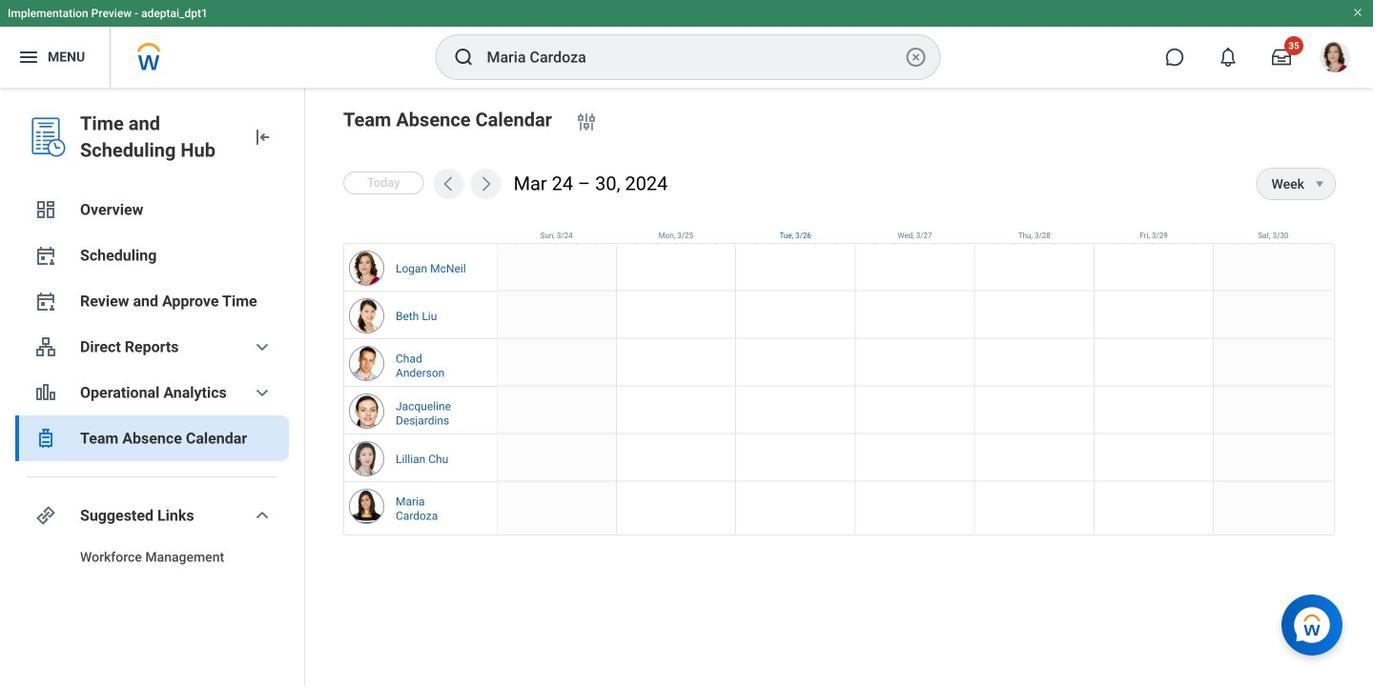 Task type: locate. For each thing, give the bounding box(es) containing it.
inbox large image
[[1273, 48, 1292, 67]]

time and scheduling hub element
[[80, 111, 236, 164]]

chevron right image
[[477, 175, 496, 194]]

search image
[[453, 46, 476, 69]]

calendar user solid image
[[34, 244, 57, 267]]

task timeoff image
[[34, 427, 57, 450]]

transformation import image
[[251, 126, 274, 149]]

x circle image
[[905, 46, 928, 69]]

banner
[[0, 0, 1374, 88]]

view team image
[[34, 336, 57, 359]]

calendar user solid image
[[34, 290, 57, 313]]



Task type: vqa. For each thing, say whether or not it's contained in the screenshot.
Banner in the top of the page
yes



Task type: describe. For each thing, give the bounding box(es) containing it.
Search Workday  search field
[[487, 36, 901, 78]]

dashboard image
[[34, 198, 57, 221]]

notifications large image
[[1219, 48, 1238, 67]]

justify image
[[17, 46, 40, 69]]

link image
[[34, 505, 57, 528]]

change selection image
[[575, 111, 598, 134]]

chevron down small image
[[251, 505, 274, 528]]

profile logan mcneil image
[[1320, 42, 1351, 76]]

chart image
[[34, 382, 57, 405]]

caret down image
[[1309, 176, 1332, 192]]

chevron left image
[[439, 175, 458, 194]]

close environment banner image
[[1353, 7, 1364, 18]]

navigation pane region
[[0, 88, 305, 687]]



